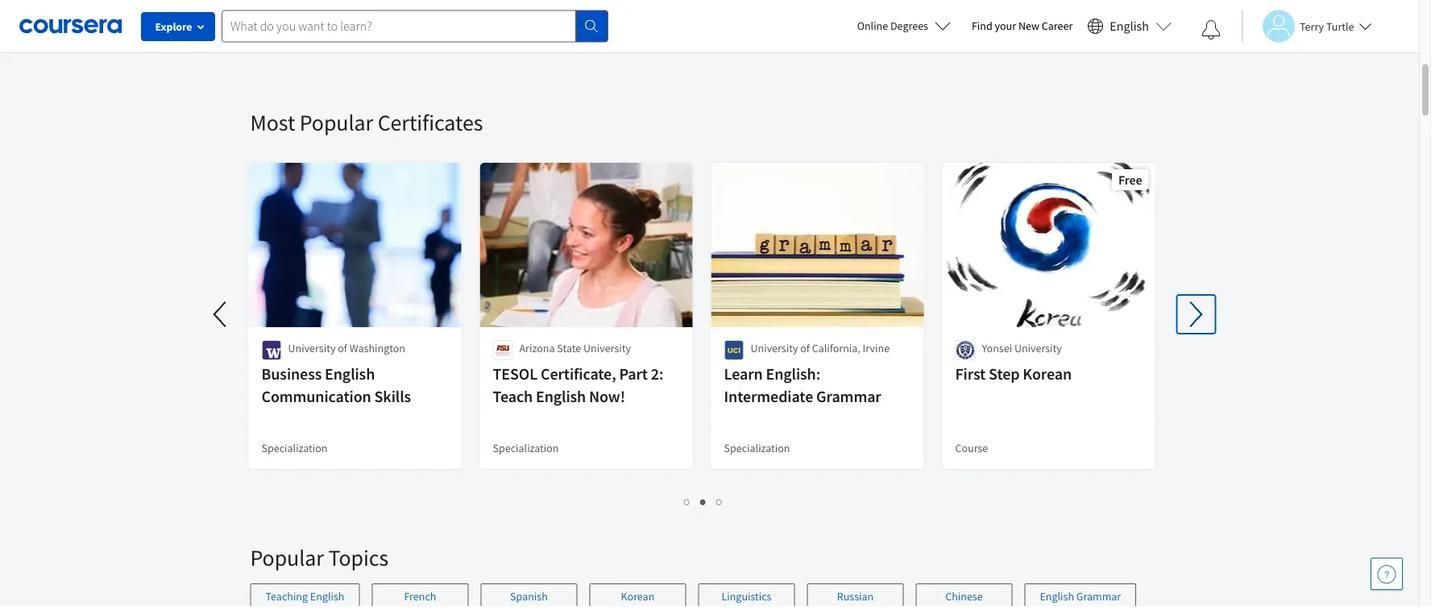 Task type: locate. For each thing, give the bounding box(es) containing it.
previous slide image
[[202, 295, 241, 334]]

now!
[[589, 386, 625, 407]]

university of washington
[[288, 341, 405, 355]]

0 horizontal spatial grammar
[[816, 386, 881, 407]]

3 specialization from the left
[[724, 441, 790, 455]]

tesol
[[493, 364, 538, 384]]

0 horizontal spatial korean
[[621, 589, 655, 604]]

french link
[[372, 583, 469, 606]]

popular right 'most'
[[300, 108, 373, 137]]

english inside tesol certificate, part 2: teach english now!
[[536, 386, 586, 407]]

0 vertical spatial list
[[250, 27, 1157, 45]]

1 horizontal spatial of
[[800, 341, 810, 355]]

list containing 1
[[250, 492, 1157, 510]]

russian link
[[807, 583, 904, 606]]

1 vertical spatial list
[[250, 492, 1157, 510]]

find your new career link
[[964, 16, 1081, 36]]

university
[[288, 341, 336, 355], [584, 341, 631, 355], [751, 341, 798, 355], [1015, 341, 1062, 355]]

new
[[1019, 19, 1040, 33]]

business english communication skills
[[262, 364, 411, 407]]

0 vertical spatial korean
[[1023, 364, 1072, 384]]

korean
[[1023, 364, 1072, 384], [621, 589, 655, 604]]

degrees
[[891, 19, 928, 33]]

What do you want to learn? text field
[[222, 10, 576, 42]]

0 vertical spatial popular
[[300, 108, 373, 137]]

2 horizontal spatial specialization
[[724, 441, 790, 455]]

list inside most popular certificates carousel element
[[250, 492, 1157, 510]]

yonsei university image
[[955, 340, 976, 360]]

english button
[[1081, 0, 1178, 52]]

university up english:
[[751, 341, 798, 355]]

1 horizontal spatial specialization
[[493, 441, 559, 455]]

of
[[338, 341, 347, 355], [800, 341, 810, 355]]

university of california, irvine
[[751, 341, 890, 355]]

of for english:
[[800, 341, 810, 355]]

certificates
[[378, 108, 483, 137]]

arizona
[[519, 341, 555, 355]]

specialization
[[262, 441, 328, 455], [493, 441, 559, 455], [724, 441, 790, 455]]

2 vertical spatial list
[[250, 583, 1169, 606]]

yonsei university
[[982, 341, 1062, 355]]

university up part
[[584, 341, 631, 355]]

online
[[857, 19, 888, 33]]

2 university from the left
[[584, 341, 631, 355]]

teaching
[[266, 589, 308, 604]]

1 vertical spatial popular
[[250, 544, 324, 572]]

university up "first step korean"
[[1015, 341, 1062, 355]]

teaching english link
[[250, 583, 360, 606]]

skills
[[374, 386, 411, 407]]

list
[[250, 27, 1157, 45], [250, 492, 1157, 510], [250, 583, 1169, 606]]

specialization down intermediate
[[724, 441, 790, 455]]

spanish
[[510, 589, 548, 604]]

2 list from the top
[[250, 492, 1157, 510]]

state
[[557, 341, 581, 355]]

0 horizontal spatial specialization
[[262, 441, 328, 455]]

None search field
[[222, 10, 608, 42]]

1 university from the left
[[288, 341, 336, 355]]

1 horizontal spatial grammar
[[1077, 589, 1121, 604]]

1 of from the left
[[338, 341, 347, 355]]

1 button
[[679, 492, 696, 510]]

grammar
[[816, 386, 881, 407], [1077, 589, 1121, 604]]

1 vertical spatial grammar
[[1077, 589, 1121, 604]]

0 vertical spatial grammar
[[816, 386, 881, 407]]

popular up the teaching
[[250, 544, 324, 572]]

most popular certificates carousel element
[[202, 60, 1216, 524]]

intermediate
[[724, 386, 813, 407]]

arizona state university
[[519, 341, 631, 355]]

chinese link
[[916, 583, 1013, 606]]

4 university from the left
[[1015, 341, 1062, 355]]

specialization down communication
[[262, 441, 328, 455]]

1 specialization from the left
[[262, 441, 328, 455]]

first
[[955, 364, 986, 384]]

3
[[716, 493, 723, 509]]

university of california, irvine image
[[724, 340, 744, 360]]

english
[[1110, 18, 1149, 34], [325, 364, 375, 384], [536, 386, 586, 407], [310, 589, 344, 604], [1040, 589, 1074, 604]]

most popular certificates
[[250, 108, 483, 137]]

2 specialization from the left
[[493, 441, 559, 455]]

of up english:
[[800, 341, 810, 355]]

1 horizontal spatial korean
[[1023, 364, 1072, 384]]

career
[[1042, 19, 1073, 33]]

explore button
[[141, 12, 215, 41]]

english inside business english communication skills
[[325, 364, 375, 384]]

french
[[404, 589, 436, 604]]

of left washington
[[338, 341, 347, 355]]

korean inside most popular certificates carousel element
[[1023, 364, 1072, 384]]

3 list from the top
[[250, 583, 1169, 606]]

1 vertical spatial korean
[[621, 589, 655, 604]]

2 of from the left
[[800, 341, 810, 355]]

california,
[[812, 341, 861, 355]]

teaching english
[[266, 589, 344, 604]]

0 horizontal spatial of
[[338, 341, 347, 355]]

university up business
[[288, 341, 336, 355]]

tesol certificate, part 2: teach english now!
[[493, 364, 664, 407]]

learn
[[724, 364, 763, 384]]

popular
[[300, 108, 373, 137], [250, 544, 324, 572]]

3 button
[[712, 492, 728, 510]]

specialization down teach
[[493, 441, 559, 455]]



Task type: vqa. For each thing, say whether or not it's contained in the screenshot.


Task type: describe. For each thing, give the bounding box(es) containing it.
3 university from the left
[[751, 341, 798, 355]]

your
[[995, 19, 1016, 33]]

chinese
[[946, 589, 983, 604]]

grammar inside learn english: intermediate grammar
[[816, 386, 881, 407]]

popular topics
[[250, 544, 389, 572]]

list containing teaching english
[[250, 583, 1169, 606]]

2 button
[[696, 492, 712, 510]]

english grammar link
[[1025, 583, 1136, 606]]

korean inside list
[[621, 589, 655, 604]]

linguistics
[[722, 589, 772, 604]]

find your new career
[[972, 19, 1073, 33]]

specialization for learn english: intermediate grammar
[[724, 441, 790, 455]]

specialization for business english communication skills
[[262, 441, 328, 455]]

english grammar
[[1040, 589, 1121, 604]]

certificate,
[[541, 364, 616, 384]]

most
[[250, 108, 295, 137]]

course
[[955, 441, 988, 455]]

2:
[[651, 364, 664, 384]]

russian
[[837, 589, 874, 604]]

1
[[684, 493, 691, 509]]

arizona state university image
[[493, 340, 513, 360]]

teach
[[493, 386, 533, 407]]

grammar inside list
[[1077, 589, 1121, 604]]

university of washington image
[[262, 340, 282, 360]]

step
[[989, 364, 1020, 384]]

part
[[619, 364, 648, 384]]

english inside button
[[1110, 18, 1149, 34]]

online degrees button
[[844, 8, 964, 44]]

topics
[[328, 544, 389, 572]]

2
[[700, 493, 707, 509]]

free
[[1119, 172, 1142, 188]]

find
[[972, 19, 993, 33]]

terry turtle button
[[1242, 10, 1372, 42]]

irvine
[[863, 341, 890, 355]]

1 list from the top
[[250, 27, 1157, 45]]

coursera image
[[19, 13, 122, 39]]

of for english
[[338, 341, 347, 355]]

explore
[[155, 19, 192, 34]]

business
[[262, 364, 322, 384]]

next slide image
[[1177, 295, 1216, 334]]

first step korean
[[955, 364, 1072, 384]]

english:
[[766, 364, 820, 384]]

korean link
[[589, 583, 686, 606]]

terry turtle
[[1300, 19, 1354, 33]]

specialization for tesol certificate, part 2: teach english now!
[[493, 441, 559, 455]]

online degrees
[[857, 19, 928, 33]]

communication
[[262, 386, 371, 407]]

terry
[[1300, 19, 1324, 33]]

help center image
[[1377, 564, 1397, 583]]

spanish link
[[481, 583, 577, 606]]

washington
[[350, 341, 405, 355]]

linguistics link
[[698, 583, 795, 606]]

show notifications image
[[1202, 20, 1221, 39]]

learn english: intermediate grammar
[[724, 364, 881, 407]]

yonsei
[[982, 341, 1012, 355]]

turtle
[[1326, 19, 1354, 33]]



